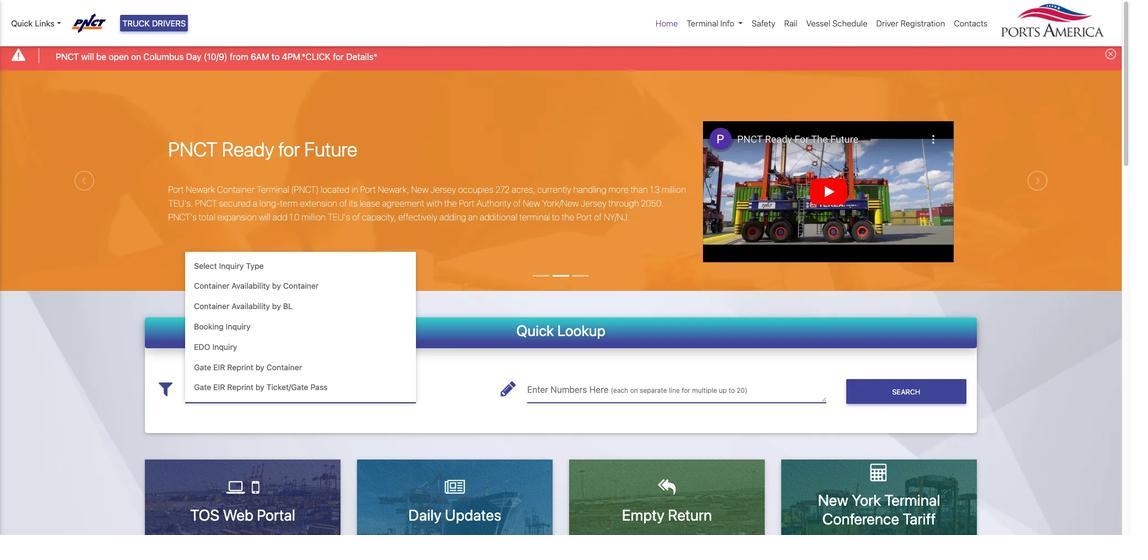 Task type: locate. For each thing, give the bounding box(es) containing it.
jersey up with
[[431, 185, 456, 194]]

terminal up "long-"
[[257, 185, 289, 194]]

from
[[230, 52, 248, 62]]

bl
[[283, 302, 293, 311]]

to right up
[[729, 387, 735, 395]]

more
[[609, 185, 629, 194]]

eir down the gate eir reprint by container
[[213, 383, 225, 392]]

will down "long-"
[[259, 212, 271, 222]]

million down extension
[[302, 212, 326, 222]]

york
[[852, 491, 882, 510]]

gate eir reprint by ticket/gate pass
[[194, 383, 328, 392]]

0 vertical spatial pnct
[[56, 52, 79, 62]]

0 vertical spatial on
[[131, 52, 141, 62]]

pnct will be open on columbus day (10/9) from 6am to 4pm.*click for details* link
[[56, 50, 378, 63]]

container down 'select'
[[194, 281, 230, 291]]

on for columbus
[[131, 52, 141, 62]]

for right "line"
[[682, 387, 691, 395]]

1 eir from the top
[[213, 363, 225, 372]]

lease
[[360, 198, 380, 208]]

currently
[[538, 185, 572, 194]]

be
[[96, 52, 106, 62]]

pnct will be open on columbus day (10/9) from 6am to 4pm.*click for details* alert
[[0, 41, 1123, 70]]

will
[[81, 52, 94, 62], [259, 212, 271, 222]]

the
[[445, 198, 457, 208], [562, 212, 575, 222]]

0 vertical spatial reprint
[[227, 363, 254, 372]]

on right open
[[131, 52, 141, 62]]

0 vertical spatial availability
[[232, 281, 270, 291]]

long-
[[260, 198, 280, 208]]

registration
[[901, 18, 946, 28]]

1 reprint from the top
[[227, 363, 254, 372]]

1 vertical spatial jersey
[[581, 198, 607, 208]]

1 vertical spatial will
[[259, 212, 271, 222]]

0 vertical spatial eir
[[213, 363, 225, 372]]

0 vertical spatial inquiry
[[219, 261, 244, 271]]

quick
[[11, 18, 33, 28], [517, 322, 554, 339]]

will inside port newark container terminal (pnct) located in port newark, new jersey occupies 272 acres, currently handling more than 1.3 million teu's.                                 pnct secured a long-term extension of its lease agreement with the port authority of new york/new jersey through 2050. pnct's total expansion will add 1.0 million teu's of capacity,                                 effectively adding an additional terminal to the port of ny/nj.
[[259, 212, 271, 222]]

2 reprint from the top
[[227, 383, 254, 392]]

here
[[590, 385, 609, 395]]

terminal inside port newark container terminal (pnct) located in port newark, new jersey occupies 272 acres, currently handling more than 1.3 million teu's.                                 pnct secured a long-term extension of its lease agreement with the port authority of new york/new jersey through 2050. pnct's total expansion will add 1.0 million teu's of capacity,                                 effectively adding an additional terminal to the port of ny/nj.
[[257, 185, 289, 194]]

of left its
[[340, 198, 347, 208]]

2 gate from the top
[[194, 383, 211, 392]]

day
[[186, 52, 202, 62]]

0 horizontal spatial million
[[302, 212, 326, 222]]

million right 1.3
[[662, 185, 686, 194]]

pnct's
[[168, 212, 197, 222]]

reprint up gate eir reprint by ticket/gate pass
[[227, 363, 254, 372]]

1 vertical spatial gate
[[194, 383, 211, 392]]

quick for quick lookup
[[517, 322, 554, 339]]

0 vertical spatial will
[[81, 52, 94, 62]]

gate for gate eir reprint by container
[[194, 363, 211, 372]]

reprint for container
[[227, 363, 254, 372]]

1 horizontal spatial quick
[[517, 322, 554, 339]]

0 horizontal spatial on
[[131, 52, 141, 62]]

0 horizontal spatial quick
[[11, 18, 33, 28]]

to down york/new
[[552, 212, 560, 222]]

1 availability from the top
[[232, 281, 270, 291]]

teu's
[[328, 212, 350, 222]]

close image
[[1106, 49, 1117, 60]]

0 vertical spatial new
[[411, 185, 429, 194]]

None text field
[[185, 376, 416, 403], [528, 376, 827, 403], [185, 376, 416, 403], [528, 376, 827, 403]]

0 vertical spatial gate
[[194, 363, 211, 372]]

container up secured
[[217, 185, 255, 194]]

container up booking
[[194, 302, 230, 311]]

1 vertical spatial to
[[552, 212, 560, 222]]

1 horizontal spatial on
[[631, 387, 638, 395]]

0 horizontal spatial jersey
[[431, 185, 456, 194]]

pnct up newark
[[168, 137, 218, 161]]

new up with
[[411, 185, 429, 194]]

1 vertical spatial availability
[[232, 302, 270, 311]]

port
[[168, 185, 184, 194], [360, 185, 376, 194], [459, 198, 475, 208], [577, 212, 592, 222]]

quick left "lookup" at bottom
[[517, 322, 554, 339]]

truck
[[122, 18, 150, 28]]

inquiry for edo
[[213, 342, 237, 352]]

an
[[468, 212, 478, 222]]

0 vertical spatial the
[[445, 198, 457, 208]]

new york terminal conference tariff
[[818, 491, 941, 528]]

2 horizontal spatial new
[[818, 491, 849, 510]]

container up ticket/gate
[[267, 363, 302, 372]]

new
[[411, 185, 429, 194], [523, 198, 541, 208], [818, 491, 849, 510]]

new up terminal
[[523, 198, 541, 208]]

2 vertical spatial to
[[729, 387, 735, 395]]

availability down container availability by container
[[232, 302, 270, 311]]

the up adding
[[445, 198, 457, 208]]

quick lookup
[[517, 322, 606, 339]]

jersey
[[431, 185, 456, 194], [581, 198, 607, 208]]

eir
[[213, 363, 225, 372], [213, 383, 225, 392]]

truck drivers link
[[120, 15, 188, 32]]

of down its
[[352, 212, 360, 222]]

on right (each
[[631, 387, 638, 395]]

on inside enter numbers here (each on separate line for multiple up to 20)
[[631, 387, 638, 395]]

1 vertical spatial eir
[[213, 383, 225, 392]]

1.0
[[290, 212, 300, 222]]

million
[[662, 185, 686, 194], [302, 212, 326, 222]]

2 horizontal spatial to
[[729, 387, 735, 395]]

open
[[109, 52, 129, 62]]

tos web portal
[[190, 506, 295, 524]]

of
[[340, 198, 347, 208], [513, 198, 521, 208], [352, 212, 360, 222], [594, 212, 602, 222]]

booking inquiry
[[194, 322, 251, 331]]

ny/nj.
[[604, 212, 630, 222]]

2 vertical spatial terminal
[[885, 491, 941, 510]]

container inside port newark container terminal (pnct) located in port newark, new jersey occupies 272 acres, currently handling more than 1.3 million teu's.                                 pnct secured a long-term extension of its lease agreement with the port authority of new york/new jersey through 2050. pnct's total expansion will add 1.0 million teu's of capacity,                                 effectively adding an additional terminal to the port of ny/nj.
[[217, 185, 255, 194]]

jersey down handling at the top of page
[[581, 198, 607, 208]]

pnct up total
[[195, 198, 217, 208]]

reprint down the gate eir reprint by container
[[227, 383, 254, 392]]

to
[[272, 52, 280, 62], [552, 212, 560, 222], [729, 387, 735, 395]]

vessel schedule
[[807, 18, 868, 28]]

0 vertical spatial for
[[333, 52, 344, 62]]

2 vertical spatial pnct
[[195, 198, 217, 208]]

web
[[223, 506, 254, 524]]

terminal
[[520, 212, 550, 222]]

to for enter numbers here (each on separate line for multiple up to 20)
[[729, 387, 735, 395]]

pnct ready for future image
[[0, 70, 1123, 353]]

inquiry down the booking inquiry
[[213, 342, 237, 352]]

container availability by container
[[194, 281, 319, 291]]

pnct inside 'link'
[[56, 52, 79, 62]]

rail
[[785, 18, 798, 28]]

to inside enter numbers here (each on separate line for multiple up to 20)
[[729, 387, 735, 395]]

updates
[[445, 506, 502, 524]]

pnct ready for future
[[168, 137, 358, 161]]

availability
[[232, 281, 270, 291], [232, 302, 270, 311]]

up
[[719, 387, 727, 395]]

for left details*
[[333, 52, 344, 62]]

safety link
[[748, 13, 780, 34]]

agreement
[[382, 198, 425, 208]]

secured
[[219, 198, 251, 208]]

will left be
[[81, 52, 94, 62]]

1 vertical spatial terminal
[[257, 185, 289, 194]]

1 vertical spatial million
[[302, 212, 326, 222]]

for right ready
[[279, 137, 300, 161]]

search
[[893, 388, 921, 396]]

new left york
[[818, 491, 849, 510]]

to right 6am
[[272, 52, 280, 62]]

2 horizontal spatial terminal
[[885, 491, 941, 510]]

newark
[[186, 185, 215, 194]]

safety
[[752, 18, 776, 28]]

terminal up tariff
[[885, 491, 941, 510]]

1 vertical spatial quick
[[517, 322, 554, 339]]

eir down edo inquiry
[[213, 363, 225, 372]]

container
[[217, 185, 255, 194], [194, 281, 230, 291], [283, 281, 319, 291], [194, 302, 230, 311], [267, 363, 302, 372]]

on
[[131, 52, 141, 62], [631, 387, 638, 395]]

1 horizontal spatial new
[[523, 198, 541, 208]]

0 vertical spatial quick
[[11, 18, 33, 28]]

1 horizontal spatial will
[[259, 212, 271, 222]]

inquiry left type
[[219, 261, 244, 271]]

occupies
[[458, 185, 494, 194]]

additional
[[480, 212, 518, 222]]

reprint
[[227, 363, 254, 372], [227, 383, 254, 392]]

port up an
[[459, 198, 475, 208]]

6am
[[251, 52, 269, 62]]

1 gate from the top
[[194, 363, 211, 372]]

teu's.
[[168, 198, 193, 208]]

2 vertical spatial inquiry
[[213, 342, 237, 352]]

pnct inside port newark container terminal (pnct) located in port newark, new jersey occupies 272 acres, currently handling more than 1.3 million teu's.                                 pnct secured a long-term extension of its lease agreement with the port authority of new york/new jersey through 2050. pnct's total expansion will add 1.0 million teu's of capacity,                                 effectively adding an additional terminal to the port of ny/nj.
[[195, 198, 217, 208]]

line
[[669, 387, 680, 395]]

0 vertical spatial to
[[272, 52, 280, 62]]

future
[[305, 137, 358, 161]]

drivers
[[152, 18, 186, 28]]

to for pnct will be open on columbus day (10/9) from 6am to 4pm.*click for details*
[[272, 52, 280, 62]]

handling
[[574, 185, 607, 194]]

1 horizontal spatial the
[[562, 212, 575, 222]]

2 vertical spatial new
[[818, 491, 849, 510]]

1 vertical spatial inquiry
[[226, 322, 251, 331]]

conference
[[823, 510, 900, 528]]

details*
[[346, 52, 378, 62]]

1 horizontal spatial million
[[662, 185, 686, 194]]

1 horizontal spatial for
[[333, 52, 344, 62]]

1 vertical spatial the
[[562, 212, 575, 222]]

columbus
[[143, 52, 184, 62]]

quick left links
[[11, 18, 33, 28]]

0 horizontal spatial for
[[279, 137, 300, 161]]

inquiry
[[219, 261, 244, 271], [226, 322, 251, 331], [213, 342, 237, 352]]

2 vertical spatial for
[[682, 387, 691, 395]]

contacts
[[955, 18, 988, 28]]

select
[[194, 261, 217, 271]]

1 horizontal spatial to
[[552, 212, 560, 222]]

(pnct)
[[291, 185, 319, 194]]

edo
[[194, 342, 210, 352]]

on inside 'link'
[[131, 52, 141, 62]]

1 vertical spatial on
[[631, 387, 638, 395]]

availability for container
[[232, 281, 270, 291]]

terminal
[[687, 18, 719, 28], [257, 185, 289, 194], [885, 491, 941, 510]]

2 availability from the top
[[232, 302, 270, 311]]

gate eir reprint by container
[[194, 363, 302, 372]]

terminal left info
[[687, 18, 719, 28]]

the down york/new
[[562, 212, 575, 222]]

2 horizontal spatial for
[[682, 387, 691, 395]]

0 horizontal spatial will
[[81, 52, 94, 62]]

1 vertical spatial pnct
[[168, 137, 218, 161]]

inquiry down container availability by bl
[[226, 322, 251, 331]]

will inside 'link'
[[81, 52, 94, 62]]

1 vertical spatial reprint
[[227, 383, 254, 392]]

2 eir from the top
[[213, 383, 225, 392]]

schedule
[[833, 18, 868, 28]]

pnct left be
[[56, 52, 79, 62]]

on for separate
[[631, 387, 638, 395]]

0 horizontal spatial terminal
[[257, 185, 289, 194]]

its
[[349, 198, 358, 208]]

0 horizontal spatial to
[[272, 52, 280, 62]]

1 horizontal spatial terminal
[[687, 18, 719, 28]]

contacts link
[[950, 13, 993, 34]]

availability down type
[[232, 281, 270, 291]]

to inside pnct will be open on columbus day (10/9) from 6am to 4pm.*click for details* 'link'
[[272, 52, 280, 62]]



Task type: describe. For each thing, give the bounding box(es) containing it.
port up teu's.
[[168, 185, 184, 194]]

eir for gate eir reprint by ticket/gate pass
[[213, 383, 225, 392]]

truck drivers
[[122, 18, 186, 28]]

total
[[199, 212, 215, 222]]

effectively
[[398, 212, 438, 222]]

acres,
[[512, 185, 536, 194]]

▼
[[411, 386, 416, 394]]

located
[[321, 185, 350, 194]]

numbers
[[551, 385, 587, 395]]

through
[[609, 198, 639, 208]]

ready
[[222, 137, 274, 161]]

port newark container terminal (pnct) located in port newark, new jersey occupies 272 acres, currently handling more than 1.3 million teu's.                                 pnct secured a long-term extension of its lease agreement with the port authority of new york/new jersey through 2050. pnct's total expansion will add 1.0 million teu's of capacity,                                 effectively adding an additional terminal to the port of ny/nj.
[[168, 185, 686, 222]]

by up gate eir reprint by ticket/gate pass
[[256, 363, 265, 372]]

new inside new york terminal conference tariff
[[818, 491, 849, 510]]

capacity,
[[362, 212, 397, 222]]

2050.
[[641, 198, 664, 208]]

search button
[[847, 379, 967, 404]]

inquiry for select
[[219, 261, 244, 271]]

for inside 'link'
[[333, 52, 344, 62]]

term
[[280, 198, 298, 208]]

newark,
[[378, 185, 409, 194]]

reprint for ticket/gate
[[227, 383, 254, 392]]

0 vertical spatial jersey
[[431, 185, 456, 194]]

york/new
[[543, 198, 579, 208]]

links
[[35, 18, 55, 28]]

terminal inside new york terminal conference tariff
[[885, 491, 941, 510]]

inquiry for booking
[[226, 322, 251, 331]]

ticket/gate
[[267, 383, 309, 392]]

0 horizontal spatial the
[[445, 198, 457, 208]]

0 vertical spatial million
[[662, 185, 686, 194]]

port down york/new
[[577, 212, 592, 222]]

terminal info
[[687, 18, 735, 28]]

lookup
[[558, 322, 606, 339]]

(each
[[611, 387, 629, 395]]

0 horizontal spatial new
[[411, 185, 429, 194]]

of left "ny/nj."
[[594, 212, 602, 222]]

return
[[668, 506, 712, 524]]

than
[[631, 185, 648, 194]]

pass
[[311, 383, 328, 392]]

select inquiry type
[[194, 261, 264, 271]]

enter
[[528, 385, 549, 395]]

tariff
[[903, 510, 936, 528]]

terminal info link
[[683, 13, 748, 34]]

daily updates
[[409, 506, 502, 524]]

edo inquiry
[[194, 342, 237, 352]]

empty return
[[622, 506, 712, 524]]

of down "acres," at the left of page
[[513, 198, 521, 208]]

in
[[352, 185, 358, 194]]

a
[[253, 198, 258, 208]]

authority
[[477, 198, 512, 208]]

rail link
[[780, 13, 802, 34]]

1.3
[[650, 185, 660, 194]]

home link
[[652, 13, 683, 34]]

eir for gate eir reprint by container
[[213, 363, 225, 372]]

portal
[[257, 506, 295, 524]]

daily
[[409, 506, 442, 524]]

for inside enter numbers here (each on separate line for multiple up to 20)
[[682, 387, 691, 395]]

4pm.*click
[[282, 52, 331, 62]]

enter numbers here (each on separate line for multiple up to 20)
[[528, 385, 748, 395]]

272
[[496, 185, 510, 194]]

20)
[[737, 387, 748, 395]]

1 vertical spatial new
[[523, 198, 541, 208]]

extension
[[300, 198, 338, 208]]

booking
[[194, 322, 224, 331]]

pnct for pnct ready for future
[[168, 137, 218, 161]]

1 vertical spatial for
[[279, 137, 300, 161]]

container availability by bl
[[194, 302, 293, 311]]

with
[[427, 198, 443, 208]]

info
[[721, 18, 735, 28]]

expansion
[[217, 212, 257, 222]]

home
[[656, 18, 678, 28]]

empty
[[622, 506, 665, 524]]

port right in
[[360, 185, 376, 194]]

separate
[[640, 387, 667, 395]]

0 vertical spatial terminal
[[687, 18, 719, 28]]

to inside port newark container terminal (pnct) located in port newark, new jersey occupies 272 acres, currently handling more than 1.3 million teu's.                                 pnct secured a long-term extension of its lease agreement with the port authority of new york/new jersey through 2050. pnct's total expansion will add 1.0 million teu's of capacity,                                 effectively adding an additional terminal to the port of ny/nj.
[[552, 212, 560, 222]]

driver registration link
[[872, 13, 950, 34]]

multiple
[[693, 387, 717, 395]]

container up bl
[[283, 281, 319, 291]]

adding
[[440, 212, 466, 222]]

quick for quick links
[[11, 18, 33, 28]]

1 horizontal spatial jersey
[[581, 198, 607, 208]]

driver registration
[[877, 18, 946, 28]]

vessel
[[807, 18, 831, 28]]

pnct for pnct will be open on columbus day (10/9) from 6am to 4pm.*click for details*
[[56, 52, 79, 62]]

driver
[[877, 18, 899, 28]]

(10/9)
[[204, 52, 228, 62]]

by down the gate eir reprint by container
[[256, 383, 265, 392]]

add
[[273, 212, 288, 222]]

type
[[246, 261, 264, 271]]

by left bl
[[272, 302, 281, 311]]

availability for bl
[[232, 302, 270, 311]]

gate for gate eir reprint by ticket/gate pass
[[194, 383, 211, 392]]

quick links link
[[11, 17, 61, 29]]

by up container availability by bl
[[272, 281, 281, 291]]



Task type: vqa. For each thing, say whether or not it's contained in the screenshot.
the topmost Feet
no



